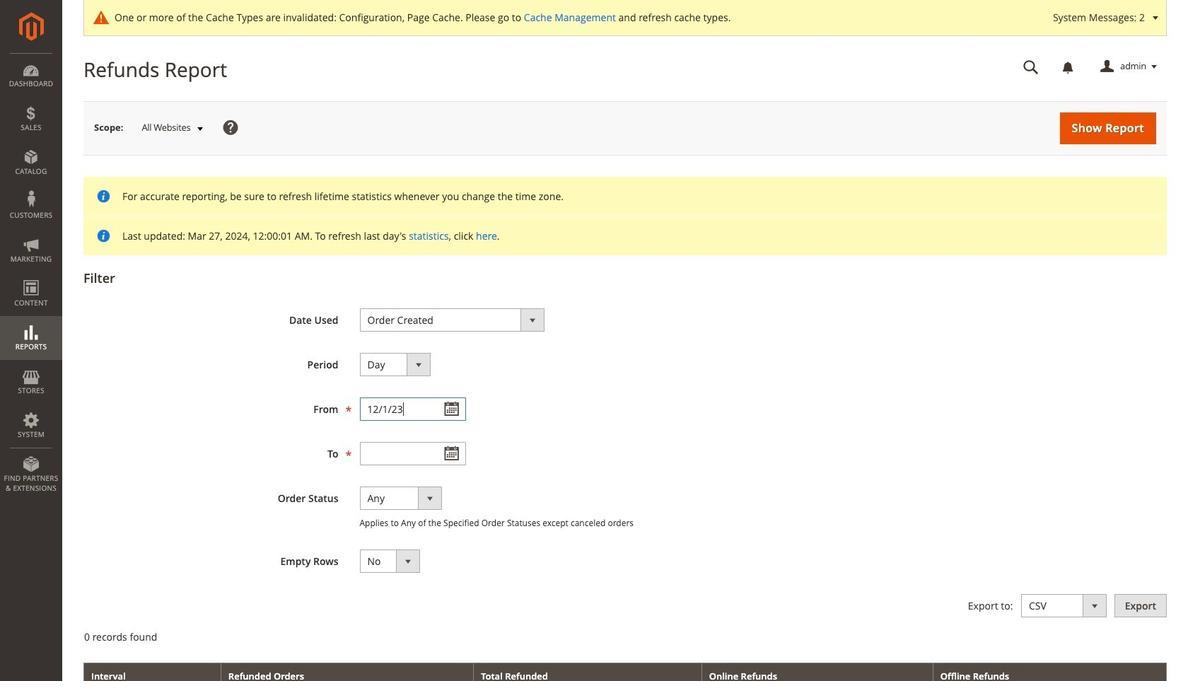 Task type: vqa. For each thing, say whether or not it's contained in the screenshot.
menu bar
yes



Task type: locate. For each thing, give the bounding box(es) containing it.
None text field
[[360, 442, 466, 465]]

None text field
[[1013, 54, 1049, 79], [360, 397, 466, 421], [1013, 54, 1049, 79], [360, 397, 466, 421]]

magento admin panel image
[[19, 12, 43, 41]]

menu bar
[[0, 53, 62, 500]]



